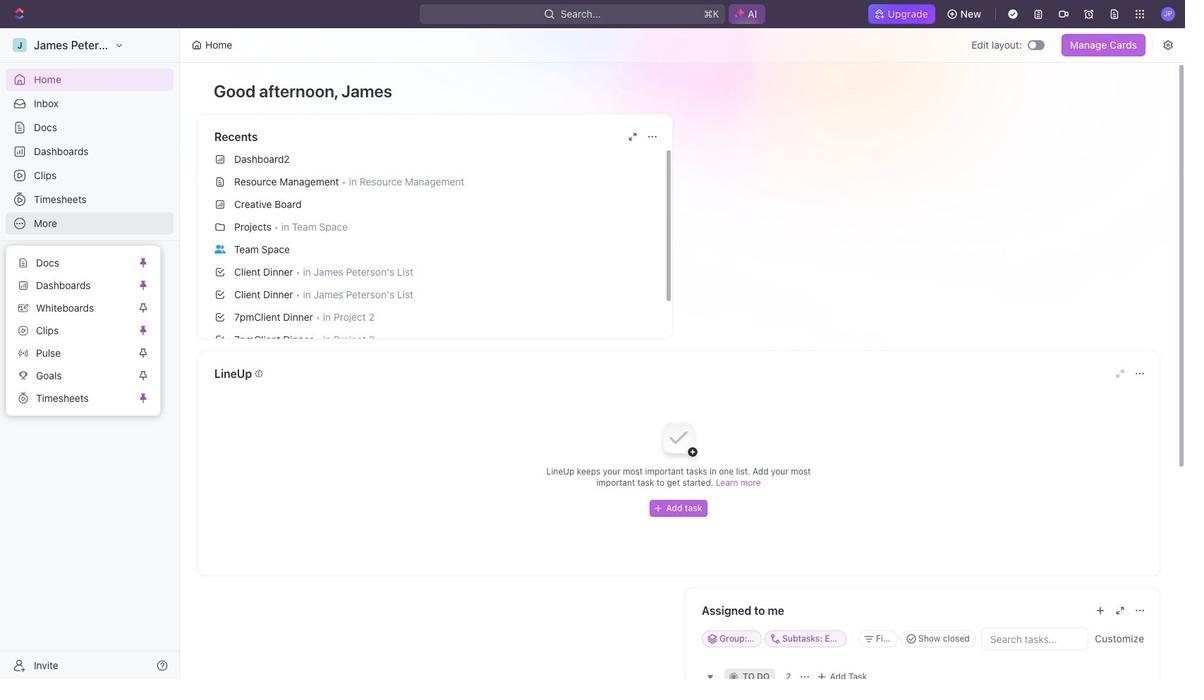 Task type: vqa. For each thing, say whether or not it's contained in the screenshot.
user group icon
yes



Task type: locate. For each thing, give the bounding box(es) containing it.
tree
[[6, 293, 174, 388]]

Search tasks... text field
[[982, 629, 1088, 650]]



Task type: describe. For each thing, give the bounding box(es) containing it.
tree inside the sidebar navigation
[[6, 293, 174, 388]]

sidebar navigation
[[0, 28, 180, 679]]

user group image
[[214, 245, 226, 254]]



